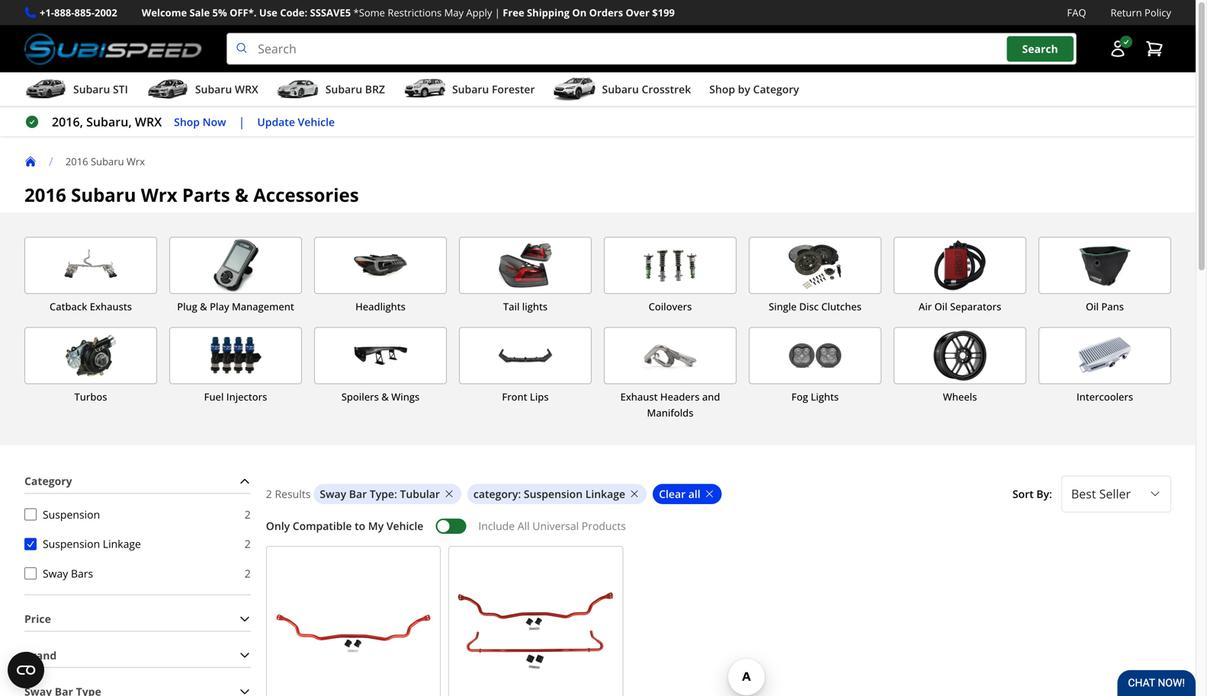 Task type: vqa. For each thing, say whether or not it's contained in the screenshot.
middle for
no



Task type: describe. For each thing, give the bounding box(es) containing it.
catback
[[50, 300, 87, 314]]

subaru forester
[[452, 82, 535, 97]]

tail lights image
[[460, 238, 591, 294]]

intercoolers button
[[1039, 327, 1171, 421]]

on
[[572, 6, 587, 19]]

update vehicle
[[257, 115, 335, 129]]

subaru wrx button
[[146, 76, 258, 106]]

restrictions
[[388, 6, 442, 19]]

plug & play management image
[[170, 238, 301, 294]]

shop by category button
[[709, 76, 799, 106]]

fog lights image
[[750, 328, 881, 384]]

spoilers
[[341, 390, 379, 404]]

single disc clutches image
[[750, 238, 881, 294]]

subaru crosstrek button
[[553, 76, 691, 106]]

sway for sway bars
[[43, 567, 68, 581]]

subaru,
[[86, 114, 132, 130]]

exhaust
[[620, 390, 658, 404]]

exhausts
[[90, 300, 132, 314]]

return
[[1111, 6, 1142, 19]]

brand
[[24, 649, 57, 663]]

price button
[[24, 608, 251, 632]]

subaru for subaru crosstrek
[[602, 82, 639, 97]]

fog lights button
[[749, 327, 882, 421]]

brz
[[365, 82, 385, 97]]

headlights button
[[314, 237, 447, 315]]

air oil separators
[[919, 300, 1001, 314]]

1 vertical spatial linkage
[[103, 537, 141, 552]]

disc
[[799, 300, 819, 314]]

off*.
[[230, 6, 257, 19]]

separators
[[950, 300, 1001, 314]]

subaru wrx
[[195, 82, 258, 97]]

885-
[[74, 6, 95, 19]]

suspension for suspension linkage
[[43, 537, 100, 552]]

shop for shop by category
[[709, 82, 735, 97]]

update vehicle button
[[257, 113, 335, 131]]

management
[[232, 300, 294, 314]]

eibach anti roll 25mm front sway bar kit - 2015+ wrx image
[[273, 554, 434, 697]]

eibach anti roll front and rear sway bar kit - 2015+ wrx image
[[455, 554, 617, 697]]

clear
[[659, 487, 686, 502]]

suspension for suspension
[[43, 508, 100, 522]]

shipping
[[527, 6, 570, 19]]

2 results
[[266, 487, 311, 502]]

plug & play management button
[[169, 237, 302, 315]]

subaru for subaru brz
[[325, 82, 362, 97]]

sssave5
[[310, 6, 351, 19]]

faq
[[1067, 6, 1086, 19]]

sti
[[113, 82, 128, 97]]

subaru for 2016 subaru wrx
[[91, 155, 124, 169]]

return policy
[[1111, 6, 1171, 19]]

include all universal products
[[478, 519, 626, 534]]

$199
[[652, 6, 675, 19]]

subispeed logo image
[[24, 33, 202, 65]]

and
[[702, 390, 720, 404]]

wheels button
[[894, 327, 1026, 421]]

intercoolers image
[[1039, 328, 1171, 384]]

exhaust headers and manifolds image
[[605, 328, 736, 384]]

single disc clutches button
[[749, 237, 882, 315]]

clutches
[[821, 300, 862, 314]]

2016 for 2016 subaru wrx
[[65, 155, 88, 169]]

+1-
[[40, 6, 54, 19]]

fuel injectors
[[204, 390, 267, 404]]

a subaru crosstrek thumbnail image image
[[553, 78, 596, 101]]

1 oil from the left
[[935, 300, 948, 314]]

tail lights
[[503, 300, 548, 314]]

2002
[[95, 6, 117, 19]]

spoilers & wings
[[341, 390, 420, 404]]

wings
[[391, 390, 420, 404]]

sort
[[1013, 487, 1034, 502]]

policy
[[1145, 6, 1171, 19]]

category
[[753, 82, 799, 97]]

shop by category
[[709, 82, 799, 97]]

sort by:
[[1013, 487, 1052, 502]]

subaru for 2016 subaru wrx parts & accessories
[[71, 183, 136, 208]]

spoilers & wings image
[[315, 328, 446, 384]]

update
[[257, 115, 295, 129]]

fuel
[[204, 390, 224, 404]]

2 : from the left
[[518, 487, 521, 502]]

front
[[502, 390, 527, 404]]

type
[[370, 487, 394, 502]]

play
[[210, 300, 229, 314]]

turbos image
[[25, 328, 156, 384]]

1 horizontal spatial linkage
[[585, 487, 625, 502]]

brand button
[[24, 645, 251, 668]]

2 for suspension
[[245, 508, 251, 522]]

front lips image
[[460, 328, 591, 384]]

products
[[582, 519, 626, 534]]

& for plug
[[200, 300, 207, 314]]

turbos button
[[24, 327, 157, 421]]

lips
[[530, 390, 549, 404]]

button image
[[1109, 40, 1127, 58]]

search input field
[[227, 33, 1077, 65]]

2 for suspension linkage
[[245, 537, 251, 552]]

subaru sti
[[73, 82, 128, 97]]

welcome sale 5% off*. use code: sssave5 *some restrictions may apply | free shipping on orders over $199
[[142, 6, 675, 19]]

home image
[[24, 156, 37, 168]]

headlights image
[[315, 238, 446, 294]]

2 oil from the left
[[1086, 300, 1099, 314]]

turbos
[[74, 390, 107, 404]]

suspension linkage
[[43, 537, 141, 552]]

headlights
[[355, 300, 406, 314]]

vehicle inside button
[[298, 115, 335, 129]]

all
[[688, 487, 701, 502]]

2016 subaru wrx
[[65, 155, 145, 169]]

a subaru forester thumbnail image image
[[403, 78, 446, 101]]

intercoolers
[[1077, 390, 1133, 404]]

2 for sway bars
[[245, 567, 251, 581]]

wrx inside dropdown button
[[235, 82, 258, 97]]



Task type: locate. For each thing, give the bounding box(es) containing it.
2 vertical spatial &
[[381, 390, 389, 404]]

sway left the bar
[[320, 487, 346, 502]]

1 horizontal spatial wrx
[[235, 82, 258, 97]]

subaru left brz
[[325, 82, 362, 97]]

wrx down a subaru wrx thumbnail image
[[135, 114, 162, 130]]

5 subaru from the left
[[602, 82, 639, 97]]

1 horizontal spatial |
[[495, 6, 500, 19]]

select... image
[[1149, 489, 1161, 501]]

Suspension button
[[24, 509, 37, 521]]

subaru forester button
[[403, 76, 535, 106]]

/
[[49, 153, 53, 170]]

suspension up include all universal products
[[524, 487, 583, 502]]

oil pans image
[[1039, 238, 1171, 294]]

category : suspension linkage
[[473, 487, 625, 502]]

wheels image
[[894, 328, 1026, 384]]

1 vertical spatial 2016
[[24, 183, 66, 208]]

3 subaru from the left
[[325, 82, 362, 97]]

apply
[[466, 6, 492, 19]]

1 horizontal spatial vehicle
[[386, 519, 423, 534]]

0 vertical spatial sway
[[320, 487, 346, 502]]

return policy link
[[1111, 5, 1171, 21]]

orders
[[589, 6, 623, 19]]

subaru down '2016 subaru wrx'
[[71, 183, 136, 208]]

subaru right a subaru crosstrek thumbnail image
[[602, 82, 639, 97]]

888-
[[54, 6, 74, 19]]

2 horizontal spatial &
[[381, 390, 389, 404]]

faq link
[[1067, 5, 1086, 21]]

0 vertical spatial vehicle
[[298, 115, 335, 129]]

lights
[[811, 390, 839, 404]]

0 vertical spatial linkage
[[585, 487, 625, 502]]

over
[[626, 6, 650, 19]]

shop now link
[[174, 113, 226, 131]]

vehicle down subaru brz dropdown button
[[298, 115, 335, 129]]

0 horizontal spatial |
[[238, 114, 245, 130]]

0 vertical spatial &
[[235, 183, 249, 208]]

2016 for 2016 subaru wrx parts & accessories
[[24, 183, 66, 208]]

vehicle right my
[[386, 519, 423, 534]]

: left tubular at the bottom of page
[[394, 487, 397, 502]]

exhaust headers and manifolds button
[[604, 327, 737, 421]]

1 vertical spatial wrx
[[135, 114, 162, 130]]

| left "free"
[[495, 6, 500, 19]]

tail lights button
[[459, 237, 592, 315]]

| right now
[[238, 114, 245, 130]]

subaru brz button
[[277, 76, 385, 106]]

free
[[503, 6, 524, 19]]

plug & play management
[[177, 300, 294, 314]]

bar
[[349, 487, 367, 502]]

tubular
[[400, 487, 440, 502]]

wrx for 2016 subaru wrx parts & accessories
[[141, 183, 177, 208]]

shop left now
[[174, 115, 200, 129]]

0 horizontal spatial linkage
[[103, 537, 141, 552]]

lights
[[522, 300, 548, 314]]

coilovers button
[[604, 237, 737, 315]]

injectors
[[226, 390, 267, 404]]

catback exhausts button
[[24, 237, 157, 315]]

oil left the pans
[[1086, 300, 1099, 314]]

subaru left sti
[[73, 82, 110, 97]]

& for spoilers
[[381, 390, 389, 404]]

wrx for 2016 subaru wrx
[[127, 155, 145, 169]]

subaru inside dropdown button
[[73, 82, 110, 97]]

linkage up products
[[585, 487, 625, 502]]

Suspension Linkage button
[[24, 539, 37, 551]]

linkage down category dropdown button
[[103, 537, 141, 552]]

catback exhausts
[[50, 300, 132, 314]]

1 horizontal spatial oil
[[1086, 300, 1099, 314]]

& right parts
[[235, 183, 249, 208]]

open widget image
[[8, 653, 44, 689]]

parts
[[182, 183, 230, 208]]

oil pans button
[[1039, 237, 1171, 315]]

subaru left forester
[[452, 82, 489, 97]]

air oil separators image
[[894, 238, 1026, 294]]

sale
[[190, 6, 210, 19]]

2016 subaru wrx parts & accessories
[[24, 183, 359, 208]]

category up suspension button
[[24, 474, 72, 489]]

subaru down 2016, subaru, wrx
[[91, 155, 124, 169]]

clear all
[[659, 487, 701, 502]]

subaru for subaru sti
[[73, 82, 110, 97]]

oil right air
[[935, 300, 948, 314]]

by:
[[1037, 487, 1052, 502]]

accessories
[[253, 183, 359, 208]]

wrx up the update
[[235, 82, 258, 97]]

0 vertical spatial wrx
[[127, 155, 145, 169]]

suspension up suspension linkage on the bottom left
[[43, 508, 100, 522]]

&
[[235, 183, 249, 208], [200, 300, 207, 314], [381, 390, 389, 404]]

universal
[[532, 519, 579, 534]]

subaru for subaru wrx
[[195, 82, 232, 97]]

search button
[[1007, 36, 1073, 62]]

wrx down "subaru," on the left top
[[127, 155, 145, 169]]

to
[[355, 519, 365, 534]]

category for category : suspension linkage
[[473, 487, 518, 502]]

0 horizontal spatial shop
[[174, 115, 200, 129]]

category up "include" at left
[[473, 487, 518, 502]]

search
[[1022, 41, 1058, 56]]

manifolds
[[647, 406, 694, 420]]

0 vertical spatial suspension
[[524, 487, 583, 502]]

1 horizontal spatial category
[[473, 487, 518, 502]]

headers
[[660, 390, 700, 404]]

1 vertical spatial &
[[200, 300, 207, 314]]

& left play
[[200, 300, 207, 314]]

results
[[275, 487, 311, 502]]

wrx
[[235, 82, 258, 97], [135, 114, 162, 130]]

a subaru brz thumbnail image image
[[277, 78, 319, 101]]

2016 right /
[[65, 155, 88, 169]]

4 subaru from the left
[[452, 82, 489, 97]]

subaru for subaru forester
[[452, 82, 489, 97]]

1 vertical spatial shop
[[174, 115, 200, 129]]

1 horizontal spatial sway
[[320, 487, 346, 502]]

1 horizontal spatial shop
[[709, 82, 735, 97]]

0 horizontal spatial wrx
[[135, 114, 162, 130]]

a subaru sti thumbnail image image
[[24, 78, 67, 101]]

coilovers image
[[605, 238, 736, 294]]

compatible
[[293, 519, 352, 534]]

fuel injectors image
[[170, 328, 301, 384]]

price
[[24, 612, 51, 627]]

2016 down /
[[24, 183, 66, 208]]

suspension up sway bars
[[43, 537, 100, 552]]

welcome
[[142, 6, 187, 19]]

1 subaru from the left
[[73, 82, 110, 97]]

shop for shop now
[[174, 115, 200, 129]]

1 horizontal spatial :
[[518, 487, 521, 502]]

0 vertical spatial shop
[[709, 82, 735, 97]]

& left 'wings'
[[381, 390, 389, 404]]

2 vertical spatial suspension
[[43, 537, 100, 552]]

Sway Bars button
[[24, 568, 37, 580]]

0 vertical spatial |
[[495, 6, 500, 19]]

2016 subaru wrx link
[[65, 155, 157, 169]]

a subaru wrx thumbnail image image
[[146, 78, 189, 101]]

spoilers & wings button
[[314, 327, 447, 421]]

tail
[[503, 300, 520, 314]]

0 horizontal spatial category
[[24, 474, 72, 489]]

only
[[266, 519, 290, 534]]

1 vertical spatial suspension
[[43, 508, 100, 522]]

0 vertical spatial subaru
[[91, 155, 124, 169]]

0 horizontal spatial vehicle
[[298, 115, 335, 129]]

sway right sway bars button
[[43, 567, 68, 581]]

suspension
[[524, 487, 583, 502], [43, 508, 100, 522], [43, 537, 100, 552]]

0 vertical spatial 2016
[[65, 155, 88, 169]]

wrx left parts
[[141, 183, 177, 208]]

1 vertical spatial vehicle
[[386, 519, 423, 534]]

2
[[266, 487, 272, 502], [245, 508, 251, 522], [245, 537, 251, 552], [245, 567, 251, 581]]

by
[[738, 82, 750, 97]]

0 horizontal spatial oil
[[935, 300, 948, 314]]

air
[[919, 300, 932, 314]]

2 subaru from the left
[[195, 82, 232, 97]]

oil pans
[[1086, 300, 1124, 314]]

subaru up now
[[195, 82, 232, 97]]

shop inside dropdown button
[[709, 82, 735, 97]]

forester
[[492, 82, 535, 97]]

sway for sway bar type : tubular
[[320, 487, 346, 502]]

subaru crosstrek
[[602, 82, 691, 97]]

0 vertical spatial wrx
[[235, 82, 258, 97]]

subaru sti button
[[24, 76, 128, 106]]

category for category
[[24, 474, 72, 489]]

include
[[478, 519, 515, 534]]

Select... button
[[1061, 476, 1171, 513]]

catback exhausts image
[[25, 238, 156, 294]]

oil
[[935, 300, 948, 314], [1086, 300, 1099, 314]]

crosstrek
[[642, 82, 691, 97]]

+1-888-885-2002 link
[[40, 5, 117, 21]]

0 horizontal spatial &
[[200, 300, 207, 314]]

fog
[[792, 390, 808, 404]]

only compatible to my vehicle
[[266, 519, 423, 534]]

shop left by on the top right of the page
[[709, 82, 735, 97]]

category inside dropdown button
[[24, 474, 72, 489]]

0 horizontal spatial sway
[[43, 567, 68, 581]]

2016, subaru, wrx
[[52, 114, 162, 130]]

sway
[[320, 487, 346, 502], [43, 567, 68, 581]]

0 horizontal spatial :
[[394, 487, 397, 502]]

1 horizontal spatial &
[[235, 183, 249, 208]]

1 vertical spatial wrx
[[141, 183, 177, 208]]

vehicle
[[298, 115, 335, 129], [386, 519, 423, 534]]

1 vertical spatial subaru
[[71, 183, 136, 208]]

use
[[259, 6, 277, 19]]

:
[[394, 487, 397, 502], [518, 487, 521, 502]]

1 : from the left
[[394, 487, 397, 502]]

air oil separators button
[[894, 237, 1026, 315]]

sway bars
[[43, 567, 93, 581]]

: up all
[[518, 487, 521, 502]]

1 vertical spatial sway
[[43, 567, 68, 581]]

1 vertical spatial |
[[238, 114, 245, 130]]

sway bar type : tubular
[[320, 487, 440, 502]]



